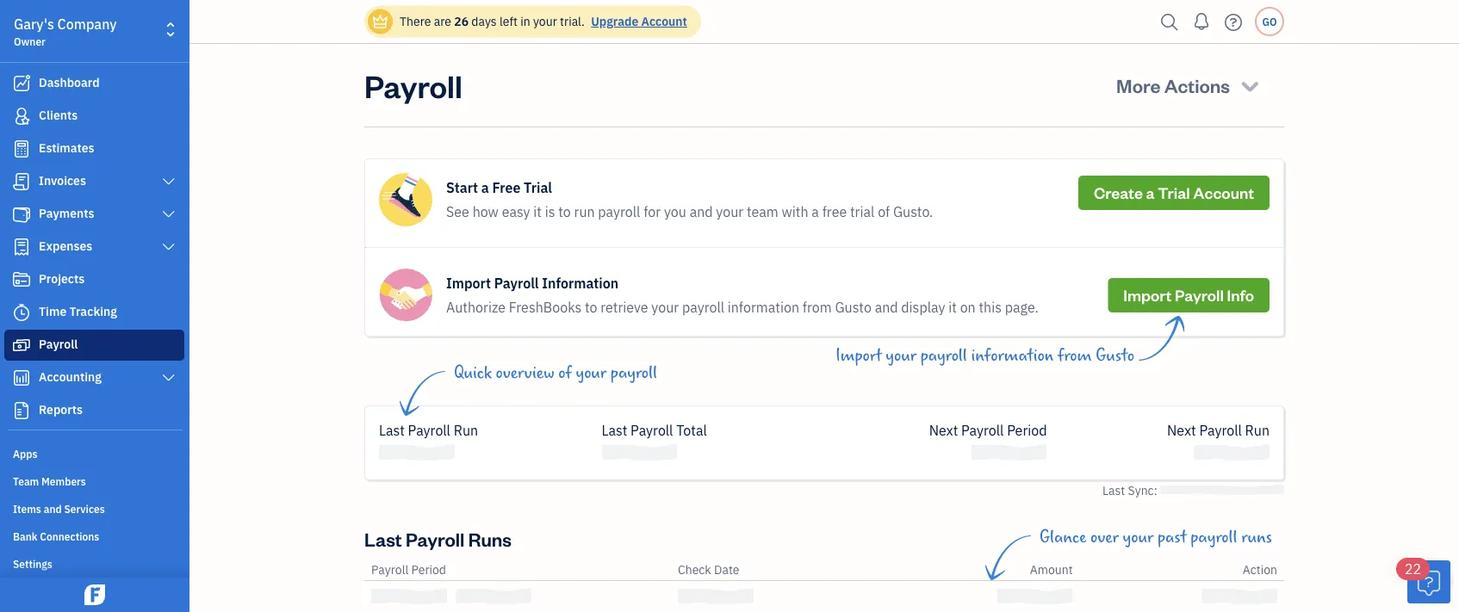 Task type: vqa. For each thing, say whether or not it's contained in the screenshot.
1,
no



Task type: describe. For each thing, give the bounding box(es) containing it.
more actions
[[1116, 73, 1230, 97]]

payroll for last payroll runs
[[406, 527, 465, 551]]

easy
[[502, 203, 530, 221]]

0 horizontal spatial of
[[558, 363, 572, 382]]

payroll for import payroll information authorize freshbooks to retrieve your payroll information from gusto and display it on this page.
[[494, 274, 539, 292]]

gusto.
[[893, 203, 933, 221]]

gary's company owner
[[14, 15, 117, 48]]

projects link
[[4, 264, 184, 295]]

go to help image
[[1220, 9, 1247, 35]]

expense image
[[11, 239, 32, 256]]

payroll inside import payroll information authorize freshbooks to retrieve your payroll information from gusto and display it on this page.
[[682, 298, 724, 317]]

from inside import payroll information authorize freshbooks to retrieve your payroll information from gusto and display it on this page.
[[803, 298, 832, 317]]

runs
[[1241, 528, 1272, 547]]

display
[[901, 298, 945, 317]]

team
[[13, 475, 39, 488]]

report image
[[11, 402, 32, 419]]

past
[[1158, 528, 1187, 547]]

0 horizontal spatial account
[[641, 13, 687, 29]]

1 vertical spatial information
[[971, 346, 1054, 365]]

22
[[1405, 560, 1421, 578]]

over
[[1091, 528, 1119, 547]]

payroll down display
[[921, 346, 967, 365]]

1 horizontal spatial a
[[812, 203, 819, 221]]

date
[[714, 562, 739, 578]]

check date
[[678, 562, 739, 578]]

last for last payroll total
[[602, 422, 627, 440]]

accounting
[[39, 369, 102, 385]]

payment image
[[11, 206, 32, 223]]

chevron large down image
[[161, 371, 177, 385]]

free
[[492, 179, 521, 197]]

with
[[782, 203, 808, 221]]

authorize
[[446, 298, 506, 317]]

import for import your payroll information from gusto
[[836, 346, 882, 365]]

a for free
[[481, 179, 489, 197]]

start a free trial see how easy it is to run payroll for you and your team with a free trial of gusto.
[[446, 179, 933, 221]]

clients
[[39, 107, 78, 123]]

bank connections
[[13, 530, 99, 544]]

22 button
[[1396, 558, 1451, 604]]

sync
[[1128, 483, 1154, 499]]

company
[[57, 15, 117, 33]]

search image
[[1156, 9, 1184, 35]]

invoice image
[[11, 173, 32, 190]]

go button
[[1255, 7, 1284, 36]]

next payroll run
[[1167, 422, 1270, 440]]

invoices
[[39, 173, 86, 189]]

there
[[400, 13, 431, 29]]

quick overview of your payroll
[[454, 363, 657, 382]]

time tracking link
[[4, 297, 184, 328]]

create
[[1094, 183, 1143, 203]]

action
[[1243, 562, 1277, 578]]

left
[[500, 13, 518, 29]]

payroll for last payroll run
[[408, 422, 450, 440]]

payroll link
[[4, 330, 184, 361]]

crown image
[[371, 12, 389, 31]]

trial inside button
[[1158, 183, 1190, 203]]

items and services
[[13, 502, 105, 516]]

payments link
[[4, 199, 184, 230]]

last for last sync :
[[1103, 483, 1125, 499]]

to inside start a free trial see how easy it is to run payroll for you and your team with a free trial of gusto.
[[558, 203, 571, 221]]

settings link
[[4, 550, 184, 576]]

free
[[822, 203, 847, 221]]

apps
[[13, 447, 37, 461]]

overview
[[496, 363, 554, 382]]

reports link
[[4, 395, 184, 426]]

trial
[[850, 203, 875, 221]]

bank connections link
[[4, 523, 184, 549]]

import payroll info button
[[1108, 278, 1270, 313]]

your inside start a free trial see how easy it is to run payroll for you and your team with a free trial of gusto.
[[716, 203, 744, 221]]

payroll for next payroll period
[[961, 422, 1004, 440]]

team members link
[[4, 468, 184, 494]]

next for next payroll period
[[929, 422, 958, 440]]

dashboard link
[[4, 68, 184, 99]]

amount
[[1030, 562, 1073, 578]]

on
[[960, 298, 976, 317]]

information
[[542, 274, 619, 292]]

run
[[574, 203, 595, 221]]

chart image
[[11, 370, 32, 387]]

last payroll runs
[[364, 527, 512, 551]]

total
[[676, 422, 707, 440]]

chevron large down image for payments
[[161, 208, 177, 221]]

run for next payroll run
[[1245, 422, 1270, 440]]

create a trial account button
[[1078, 176, 1270, 210]]

payroll period
[[371, 562, 446, 578]]

chevrondown image
[[1238, 73, 1262, 97]]

your right overview
[[576, 363, 607, 382]]

gary's
[[14, 15, 54, 33]]

upgrade account link
[[588, 13, 687, 29]]

payroll for import payroll info
[[1175, 285, 1224, 305]]

you
[[664, 203, 686, 221]]

chevron large down image for invoices
[[161, 175, 177, 189]]

create a trial account
[[1094, 183, 1254, 203]]

see
[[446, 203, 469, 221]]

estimates
[[39, 140, 94, 156]]

time
[[39, 304, 67, 320]]

actions
[[1164, 73, 1230, 97]]

your inside import payroll information authorize freshbooks to retrieve your payroll information from gusto and display it on this page.
[[651, 298, 679, 317]]

last for last payroll run
[[379, 422, 405, 440]]

apps link
[[4, 440, 184, 466]]

go
[[1262, 15, 1277, 28]]

it inside import payroll information authorize freshbooks to retrieve your payroll information from gusto and display it on this page.
[[949, 298, 957, 317]]

runs
[[468, 527, 512, 551]]

services
[[64, 502, 105, 516]]

notifications image
[[1188, 4, 1215, 39]]

in
[[520, 13, 530, 29]]

freshbooks image
[[81, 585, 109, 606]]

payroll up last payroll total
[[611, 363, 657, 382]]

estimate image
[[11, 140, 32, 158]]

days
[[471, 13, 497, 29]]

next for next payroll run
[[1167, 422, 1196, 440]]

gusto inside import payroll information authorize freshbooks to retrieve your payroll information from gusto and display it on this page.
[[835, 298, 872, 317]]

payroll inside start a free trial see how easy it is to run payroll for you and your team with a free trial of gusto.
[[598, 203, 640, 221]]

upgrade
[[591, 13, 638, 29]]

and inside start a free trial see how easy it is to run payroll for you and your team with a free trial of gusto.
[[690, 203, 713, 221]]

chevron large down image for expenses
[[161, 240, 177, 254]]

client image
[[11, 108, 32, 125]]

1 vertical spatial from
[[1058, 346, 1092, 365]]



Task type: locate. For each thing, give the bounding box(es) containing it.
0 vertical spatial from
[[803, 298, 832, 317]]

connections
[[40, 530, 99, 544]]

payroll for last payroll total
[[631, 422, 673, 440]]

members
[[41, 475, 86, 488]]

and left display
[[875, 298, 898, 317]]

0 vertical spatial it
[[533, 203, 542, 221]]

chevron large down image up the expenses link
[[161, 208, 177, 221]]

dashboard
[[39, 75, 100, 90]]

money image
[[11, 337, 32, 354]]

payments
[[39, 205, 94, 221]]

import inside button
[[1123, 285, 1172, 305]]

1 horizontal spatial it
[[949, 298, 957, 317]]

bank
[[13, 530, 37, 544]]

trial right create
[[1158, 183, 1190, 203]]

and right you
[[690, 203, 713, 221]]

2 horizontal spatial and
[[875, 298, 898, 317]]

1 horizontal spatial information
[[971, 346, 1054, 365]]

settings
[[13, 557, 52, 571]]

retrieve
[[601, 298, 648, 317]]

timer image
[[11, 304, 32, 321]]

import inside import payroll information authorize freshbooks to retrieve your payroll information from gusto and display it on this page.
[[446, 274, 491, 292]]

payroll inside "link"
[[39, 336, 78, 352]]

import payroll information authorize freshbooks to retrieve your payroll information from gusto and display it on this page.
[[446, 274, 1039, 317]]

invoices link
[[4, 166, 184, 197]]

import for import payroll info
[[1123, 285, 1172, 305]]

this
[[979, 298, 1002, 317]]

of inside start a free trial see how easy it is to run payroll for you and your team with a free trial of gusto.
[[878, 203, 890, 221]]

your
[[533, 13, 557, 29], [716, 203, 744, 221], [651, 298, 679, 317], [886, 346, 917, 365], [576, 363, 607, 382], [1123, 528, 1154, 547]]

more actions button
[[1101, 65, 1277, 106]]

payroll inside import payroll information authorize freshbooks to retrieve your payroll information from gusto and display it on this page.
[[494, 274, 539, 292]]

last
[[379, 422, 405, 440], [602, 422, 627, 440], [1103, 483, 1125, 499], [364, 527, 402, 551]]

a for trial
[[1146, 183, 1155, 203]]

0 vertical spatial chevron large down image
[[161, 175, 177, 189]]

items and services link
[[4, 495, 184, 521]]

freshbooks
[[509, 298, 582, 317]]

run
[[454, 422, 478, 440], [1245, 422, 1270, 440]]

0 vertical spatial to
[[558, 203, 571, 221]]

1 chevron large down image from the top
[[161, 175, 177, 189]]

how
[[473, 203, 499, 221]]

team
[[747, 203, 779, 221]]

estimates link
[[4, 134, 184, 165]]

1 horizontal spatial of
[[878, 203, 890, 221]]

1 vertical spatial to
[[585, 298, 597, 317]]

it left on
[[949, 298, 957, 317]]

of
[[878, 203, 890, 221], [558, 363, 572, 382]]

chevron large down image down "estimates" link
[[161, 175, 177, 189]]

last payroll run
[[379, 422, 478, 440]]

to
[[558, 203, 571, 221], [585, 298, 597, 317]]

0 vertical spatial period
[[1007, 422, 1047, 440]]

info
[[1227, 285, 1254, 305]]

run for last payroll run
[[454, 422, 478, 440]]

payroll right past
[[1191, 528, 1237, 547]]

a inside button
[[1146, 183, 1155, 203]]

project image
[[11, 271, 32, 289]]

trial inside start a free trial see how easy it is to run payroll for you and your team with a free trial of gusto.
[[524, 179, 552, 197]]

account inside button
[[1193, 183, 1254, 203]]

payroll right retrieve
[[682, 298, 724, 317]]

2 run from the left
[[1245, 422, 1270, 440]]

for
[[644, 203, 661, 221]]

information
[[728, 298, 799, 317], [971, 346, 1054, 365]]

your right over
[[1123, 528, 1154, 547]]

and right items on the left of page
[[44, 502, 62, 516]]

trial up "is"
[[524, 179, 552, 197]]

time tracking
[[39, 304, 117, 320]]

1 vertical spatial period
[[411, 562, 446, 578]]

payroll
[[598, 203, 640, 221], [682, 298, 724, 317], [921, 346, 967, 365], [611, 363, 657, 382], [1191, 528, 1237, 547]]

1 vertical spatial and
[[875, 298, 898, 317]]

period down last payroll runs
[[411, 562, 446, 578]]

payroll inside button
[[1175, 285, 1224, 305]]

and inside import payroll information authorize freshbooks to retrieve your payroll information from gusto and display it on this page.
[[875, 298, 898, 317]]

team members
[[13, 475, 86, 488]]

reports
[[39, 402, 83, 418]]

2 horizontal spatial a
[[1146, 183, 1155, 203]]

1 horizontal spatial import
[[836, 346, 882, 365]]

of right overview
[[558, 363, 572, 382]]

0 vertical spatial of
[[878, 203, 890, 221]]

26
[[454, 13, 469, 29]]

gusto
[[835, 298, 872, 317], [1096, 346, 1134, 365]]

2 horizontal spatial import
[[1123, 285, 1172, 305]]

1 horizontal spatial gusto
[[1096, 346, 1134, 365]]

0 horizontal spatial from
[[803, 298, 832, 317]]

:
[[1154, 483, 1157, 499]]

it inside start a free trial see how easy it is to run payroll for you and your team with a free trial of gusto.
[[533, 203, 542, 221]]

next
[[929, 422, 958, 440], [1167, 422, 1196, 440]]

2 next from the left
[[1167, 422, 1196, 440]]

import
[[446, 274, 491, 292], [1123, 285, 1172, 305], [836, 346, 882, 365]]

0 horizontal spatial gusto
[[835, 298, 872, 317]]

payroll left for
[[598, 203, 640, 221]]

last for last payroll runs
[[364, 527, 402, 551]]

1 run from the left
[[454, 422, 478, 440]]

1 horizontal spatial period
[[1007, 422, 1047, 440]]

chevron large down image inside 'payments' link
[[161, 208, 177, 221]]

3 chevron large down image from the top
[[161, 240, 177, 254]]

are
[[434, 13, 451, 29]]

1 next from the left
[[929, 422, 958, 440]]

glance
[[1040, 528, 1087, 547]]

your left team
[[716, 203, 744, 221]]

2 chevron large down image from the top
[[161, 208, 177, 221]]

0 horizontal spatial next
[[929, 422, 958, 440]]

clients link
[[4, 101, 184, 132]]

1 horizontal spatial and
[[690, 203, 713, 221]]

expenses link
[[4, 232, 184, 263]]

0 horizontal spatial run
[[454, 422, 478, 440]]

is
[[545, 203, 555, 221]]

import payroll info
[[1123, 285, 1254, 305]]

chevron large down image inside the expenses link
[[161, 240, 177, 254]]

1 vertical spatial it
[[949, 298, 957, 317]]

1 vertical spatial of
[[558, 363, 572, 382]]

payroll
[[364, 65, 462, 106], [494, 274, 539, 292], [1175, 285, 1224, 305], [39, 336, 78, 352], [408, 422, 450, 440], [631, 422, 673, 440], [961, 422, 1004, 440], [1199, 422, 1242, 440], [406, 527, 465, 551], [371, 562, 408, 578]]

chevron large down image inside invoices link
[[161, 175, 177, 189]]

expenses
[[39, 238, 92, 254]]

to inside import payroll information authorize freshbooks to retrieve your payroll information from gusto and display it on this page.
[[585, 298, 597, 317]]

0 vertical spatial information
[[728, 298, 799, 317]]

and inside main element
[[44, 502, 62, 516]]

1 horizontal spatial from
[[1058, 346, 1092, 365]]

it left "is"
[[533, 203, 542, 221]]

0 horizontal spatial to
[[558, 203, 571, 221]]

last sync :
[[1103, 483, 1160, 499]]

last payroll total
[[602, 422, 707, 440]]

your right in
[[533, 13, 557, 29]]

accounting link
[[4, 363, 184, 394]]

0 horizontal spatial it
[[533, 203, 542, 221]]

it
[[533, 203, 542, 221], [949, 298, 957, 317]]

and
[[690, 203, 713, 221], [875, 298, 898, 317], [44, 502, 62, 516]]

more
[[1116, 73, 1161, 97]]

0 horizontal spatial information
[[728, 298, 799, 317]]

import your payroll information from gusto
[[836, 346, 1134, 365]]

0 vertical spatial and
[[690, 203, 713, 221]]

0 vertical spatial gusto
[[835, 298, 872, 317]]

projects
[[39, 271, 85, 287]]

1 horizontal spatial next
[[1167, 422, 1196, 440]]

0 horizontal spatial import
[[446, 274, 491, 292]]

dashboard image
[[11, 75, 32, 92]]

payroll for next payroll run
[[1199, 422, 1242, 440]]

to down information
[[585, 298, 597, 317]]

information inside import payroll information authorize freshbooks to retrieve your payroll information from gusto and display it on this page.
[[728, 298, 799, 317]]

2 vertical spatial and
[[44, 502, 62, 516]]

0 vertical spatial account
[[641, 13, 687, 29]]

there are 26 days left in your trial. upgrade account
[[400, 13, 687, 29]]

1 horizontal spatial to
[[585, 298, 597, 317]]

2 vertical spatial chevron large down image
[[161, 240, 177, 254]]

period
[[1007, 422, 1047, 440], [411, 562, 446, 578]]

0 horizontal spatial trial
[[524, 179, 552, 197]]

main element
[[0, 0, 233, 612]]

your down display
[[886, 346, 917, 365]]

0 horizontal spatial and
[[44, 502, 62, 516]]

chevron large down image down 'payments' link
[[161, 240, 177, 254]]

0 horizontal spatial a
[[481, 179, 489, 197]]

1 horizontal spatial account
[[1193, 183, 1254, 203]]

owner
[[14, 34, 46, 48]]

resource center badge image
[[1407, 561, 1451, 604]]

of right trial
[[878, 203, 890, 221]]

your right retrieve
[[651, 298, 679, 317]]

chevron large down image
[[161, 175, 177, 189], [161, 208, 177, 221], [161, 240, 177, 254]]

1 horizontal spatial run
[[1245, 422, 1270, 440]]

from
[[803, 298, 832, 317], [1058, 346, 1092, 365]]

1 vertical spatial gusto
[[1096, 346, 1134, 365]]

next payroll period
[[929, 422, 1047, 440]]

import for import payroll information authorize freshbooks to retrieve your payroll information from gusto and display it on this page.
[[446, 274, 491, 292]]

1 vertical spatial chevron large down image
[[161, 208, 177, 221]]

check
[[678, 562, 711, 578]]

start
[[446, 179, 478, 197]]

to right "is"
[[558, 203, 571, 221]]

period down import your payroll information from gusto
[[1007, 422, 1047, 440]]

trial.
[[560, 13, 585, 29]]

page.
[[1005, 298, 1039, 317]]

1 vertical spatial account
[[1193, 183, 1254, 203]]

1 horizontal spatial trial
[[1158, 183, 1190, 203]]

0 horizontal spatial period
[[411, 562, 446, 578]]



